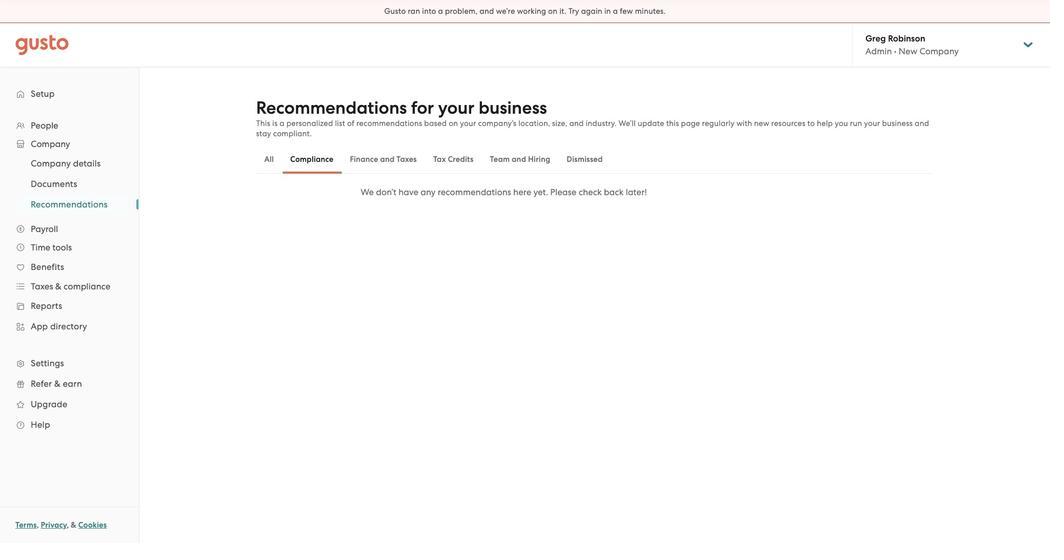 Task type: locate. For each thing, give the bounding box(es) containing it.
greg robinson admin • new company
[[866, 33, 959, 56]]

1 horizontal spatial business
[[883, 119, 913, 128]]

0 vertical spatial on
[[548, 7, 558, 16]]

list
[[0, 116, 138, 435], [0, 153, 138, 215]]

0 horizontal spatial ,
[[37, 521, 39, 530]]

recommendations down documents link
[[31, 200, 108, 210]]

your right run
[[864, 119, 881, 128]]

size,
[[552, 119, 568, 128]]

& left cookies
[[71, 521, 76, 530]]

company down people on the top left
[[31, 139, 70, 149]]

refer
[[31, 379, 52, 389]]

industry.
[[586, 119, 617, 128]]

company details
[[31, 159, 101, 169]]

& inside dropdown button
[[55, 282, 62, 292]]

2 , from the left
[[67, 521, 69, 530]]

taxes up reports
[[31, 282, 53, 292]]

, left privacy
[[37, 521, 39, 530]]

1 horizontal spatial recommendations
[[256, 97, 407, 118]]

1 horizontal spatial on
[[548, 7, 558, 16]]

1 list from the top
[[0, 116, 138, 435]]

hiring
[[528, 155, 551, 164]]

0 horizontal spatial business
[[479, 97, 547, 118]]

recommendations for recommendations
[[31, 200, 108, 210]]

0 vertical spatial recommendations
[[256, 97, 407, 118]]

taxes
[[397, 155, 417, 164], [31, 282, 53, 292]]

setup link
[[10, 85, 128, 103]]

time tools button
[[10, 239, 128, 257]]

help
[[31, 420, 50, 430]]

upgrade
[[31, 400, 67, 410]]

1 vertical spatial on
[[449, 119, 458, 128]]

&
[[55, 282, 62, 292], [54, 379, 61, 389], [71, 521, 76, 530]]

taxes & compliance button
[[10, 278, 128, 296]]

help link
[[10, 416, 128, 434]]

new
[[899, 46, 918, 56]]

recommendations up list
[[256, 97, 407, 118]]

is
[[272, 119, 278, 128]]

payroll
[[31, 224, 58, 234]]

app
[[31, 322, 48, 332]]

taxes up have
[[397, 155, 417, 164]]

company up the documents
[[31, 159, 71, 169]]

0 horizontal spatial recommendations
[[31, 200, 108, 210]]

, left cookies
[[67, 521, 69, 530]]

people
[[31, 121, 58, 131]]

payroll button
[[10, 220, 128, 239]]

again
[[581, 7, 603, 16]]

& for earn
[[54, 379, 61, 389]]

1 vertical spatial recommendations
[[31, 200, 108, 210]]

this
[[667, 119, 679, 128]]

a right in
[[613, 7, 618, 16]]

1 vertical spatial &
[[54, 379, 61, 389]]

tools
[[52, 243, 72, 253]]

business right run
[[883, 119, 913, 128]]

& up the reports link
[[55, 282, 62, 292]]

we don't have any recommendations here yet. please check back later!
[[361, 187, 647, 197]]

0 vertical spatial company
[[920, 46, 959, 56]]

tax credits button
[[425, 147, 482, 172]]

a
[[438, 7, 443, 16], [613, 7, 618, 16], [280, 119, 285, 128]]

minutes.
[[635, 7, 666, 16]]

0 horizontal spatial on
[[449, 119, 458, 128]]

0 vertical spatial recommendations
[[357, 119, 422, 128]]

1 horizontal spatial recommendations
[[438, 187, 511, 197]]

terms
[[15, 521, 37, 530]]

0 vertical spatial &
[[55, 282, 62, 292]]

2 vertical spatial company
[[31, 159, 71, 169]]

team
[[490, 155, 510, 164]]

taxes inside button
[[397, 155, 417, 164]]

of
[[347, 119, 355, 128]]

gusto navigation element
[[0, 67, 138, 452]]

home image
[[15, 35, 69, 55]]

few
[[620, 7, 633, 16]]

on right 'based'
[[449, 119, 458, 128]]

company details link
[[18, 154, 128, 173]]

regularly
[[702, 119, 735, 128]]

personalized
[[287, 119, 333, 128]]

benefits link
[[10, 258, 128, 276]]

help
[[817, 119, 833, 128]]

on left it.
[[548, 7, 558, 16]]

1 vertical spatial recommendations
[[438, 187, 511, 197]]

a right is on the left
[[280, 119, 285, 128]]

upgrade link
[[10, 395, 128, 414]]

gusto
[[384, 7, 406, 16]]

with
[[737, 119, 752, 128]]

2 horizontal spatial a
[[613, 7, 618, 16]]

list containing company details
[[0, 153, 138, 215]]

1 horizontal spatial ,
[[67, 521, 69, 530]]

0 horizontal spatial taxes
[[31, 282, 53, 292]]

your left company's
[[460, 119, 476, 128]]

don't
[[376, 187, 397, 197]]

recommendations inside recommendations link
[[31, 200, 108, 210]]

your
[[438, 97, 475, 118], [460, 119, 476, 128], [864, 119, 881, 128]]

earn
[[63, 379, 82, 389]]

business
[[479, 97, 547, 118], [883, 119, 913, 128]]

company inside the "greg robinson admin • new company"
[[920, 46, 959, 56]]

1 vertical spatial company
[[31, 139, 70, 149]]

based
[[424, 119, 447, 128]]

new
[[754, 119, 770, 128]]

this
[[256, 119, 270, 128]]

1 vertical spatial business
[[883, 119, 913, 128]]

greg
[[866, 33, 886, 44]]

run
[[850, 119, 863, 128]]

a right into
[[438, 7, 443, 16]]

benefits
[[31, 262, 64, 272]]

,
[[37, 521, 39, 530], [67, 521, 69, 530]]

privacy link
[[41, 521, 67, 530]]

company
[[920, 46, 959, 56], [31, 139, 70, 149], [31, 159, 71, 169]]

0 vertical spatial business
[[479, 97, 547, 118]]

recommendations down credits
[[438, 187, 511, 197]]

list
[[335, 119, 345, 128]]

later!
[[626, 187, 647, 197]]

on
[[548, 7, 558, 16], [449, 119, 458, 128]]

recommendations inside recommendations for your business this is a personalized list of recommendations based on your company's location, size, and industry. we'll update this page regularly with new resources to help you run your business and stay compliant.
[[357, 119, 422, 128]]

recommendations up finance and taxes button
[[357, 119, 422, 128]]

we'll
[[619, 119, 636, 128]]

& left earn
[[54, 379, 61, 389]]

robinson
[[888, 33, 926, 44]]

terms link
[[15, 521, 37, 530]]

it.
[[560, 7, 567, 16]]

1 horizontal spatial taxes
[[397, 155, 417, 164]]

0 horizontal spatial recommendations
[[357, 119, 422, 128]]

compliance
[[64, 282, 111, 292]]

to
[[808, 119, 815, 128]]

0 vertical spatial taxes
[[397, 155, 417, 164]]

2 list from the top
[[0, 153, 138, 215]]

all
[[264, 155, 274, 164]]

0 horizontal spatial a
[[280, 119, 285, 128]]

recommendations inside recommendations for your business this is a personalized list of recommendations based on your company's location, size, and industry. we'll update this page regularly with new resources to help you run your business and stay compliant.
[[256, 97, 407, 118]]

1 vertical spatial taxes
[[31, 282, 53, 292]]

company inside dropdown button
[[31, 139, 70, 149]]

recommendations
[[256, 97, 407, 118], [31, 200, 108, 210]]

company right new
[[920, 46, 959, 56]]

in
[[605, 7, 611, 16]]

business up company's
[[479, 97, 547, 118]]

a inside recommendations for your business this is a personalized list of recommendations based on your company's location, size, and industry. we'll update this page regularly with new resources to help you run your business and stay compliant.
[[280, 119, 285, 128]]



Task type: vqa. For each thing, say whether or not it's contained in the screenshot.
Company Dropdown Button at the left top of the page
yes



Task type: describe. For each thing, give the bounding box(es) containing it.
details
[[73, 159, 101, 169]]

yet.
[[534, 187, 548, 197]]

refer & earn link
[[10, 375, 128, 393]]

ran
[[408, 7, 420, 16]]

finance
[[350, 155, 378, 164]]

admin
[[866, 46, 892, 56]]

credits
[[448, 155, 474, 164]]

recommendation categories for your business tab list
[[256, 145, 933, 174]]

and inside finance and taxes button
[[380, 155, 395, 164]]

please
[[551, 187, 577, 197]]

settings
[[31, 359, 64, 369]]

recommendations link
[[18, 195, 128, 214]]

cookies
[[78, 521, 107, 530]]

directory
[[50, 322, 87, 332]]

dismissed button
[[559, 147, 611, 172]]

compliant.
[[273, 129, 312, 138]]

documents
[[31, 179, 77, 189]]

app directory link
[[10, 318, 128, 336]]

1 , from the left
[[37, 521, 39, 530]]

company for company details
[[31, 159, 71, 169]]

page
[[681, 119, 700, 128]]

problem,
[[445, 7, 478, 16]]

dismissed
[[567, 155, 603, 164]]

try
[[569, 7, 579, 16]]

into
[[422, 7, 436, 16]]

company button
[[10, 135, 128, 153]]

your up 'based'
[[438, 97, 475, 118]]

and inside the team and hiring "button"
[[512, 155, 526, 164]]

refer & earn
[[31, 379, 82, 389]]

people button
[[10, 116, 128, 135]]

tax
[[433, 155, 446, 164]]

any
[[421, 187, 436, 197]]

taxes inside dropdown button
[[31, 282, 53, 292]]

terms , privacy , & cookies
[[15, 521, 107, 530]]

back
[[604, 187, 624, 197]]

check
[[579, 187, 602, 197]]

settings link
[[10, 354, 128, 373]]

team and hiring
[[490, 155, 551, 164]]

reports link
[[10, 297, 128, 315]]

2 vertical spatial &
[[71, 521, 76, 530]]

we
[[361, 187, 374, 197]]

compliance button
[[282, 147, 342, 172]]

1 horizontal spatial a
[[438, 7, 443, 16]]

reports
[[31, 301, 62, 311]]

app directory
[[31, 322, 87, 332]]

update
[[638, 119, 665, 128]]

on inside recommendations for your business this is a personalized list of recommendations based on your company's location, size, and industry. we'll update this page regularly with new resources to help you run your business and stay compliant.
[[449, 119, 458, 128]]

working
[[517, 7, 546, 16]]

for
[[411, 97, 434, 118]]

team and hiring button
[[482, 147, 559, 172]]

cookies button
[[78, 520, 107, 532]]

all button
[[256, 147, 282, 172]]

time tools
[[31, 243, 72, 253]]

list containing people
[[0, 116, 138, 435]]

finance and taxes
[[350, 155, 417, 164]]

we're
[[496, 7, 515, 16]]

taxes & compliance
[[31, 282, 111, 292]]

recommendations for recommendations for your business this is a personalized list of recommendations based on your company's location, size, and industry. we'll update this page regularly with new resources to help you run your business and stay compliant.
[[256, 97, 407, 118]]

company's
[[478, 119, 517, 128]]

privacy
[[41, 521, 67, 530]]

recommendations for your business this is a personalized list of recommendations based on your company's location, size, and industry. we'll update this page regularly with new resources to help you run your business and stay compliant.
[[256, 97, 930, 138]]

•
[[894, 46, 897, 56]]

compliance
[[290, 155, 334, 164]]

setup
[[31, 89, 55, 99]]

company for company
[[31, 139, 70, 149]]

resources
[[772, 119, 806, 128]]

documents link
[[18, 175, 128, 193]]

& for compliance
[[55, 282, 62, 292]]

have
[[399, 187, 419, 197]]

time
[[31, 243, 50, 253]]

tax credits
[[433, 155, 474, 164]]

you
[[835, 119, 848, 128]]



